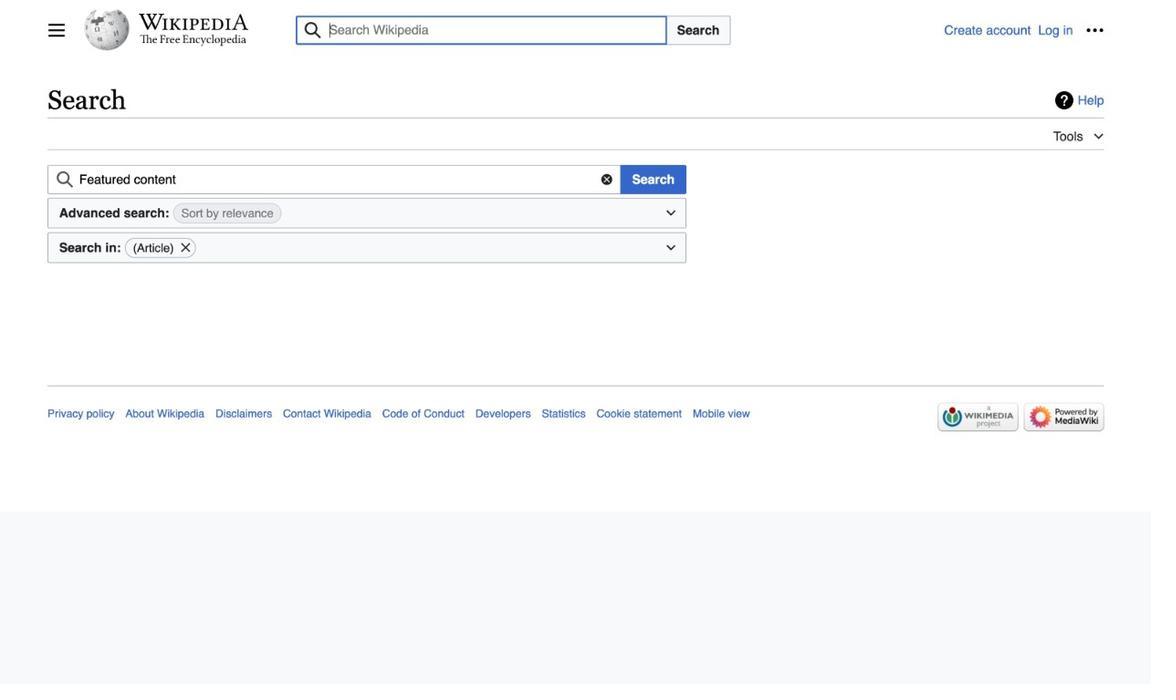 Task type: vqa. For each thing, say whether or not it's contained in the screenshot.
middle March
no



Task type: locate. For each thing, give the bounding box(es) containing it.
None search field
[[47, 165, 621, 194]]

menu image
[[47, 21, 66, 39]]

footer
[[47, 386, 1104, 437]]

wikimedia foundation image
[[938, 403, 1018, 431]]

Search Wikipedia search field
[[296, 16, 667, 45]]

None search field
[[274, 16, 944, 45]]

the free encyclopedia image
[[140, 35, 247, 47]]

log in and more options image
[[1086, 21, 1104, 39]]

main content
[[40, 82, 1112, 299]]



Task type: describe. For each thing, give the bounding box(es) containing it.
wikipedia image
[[139, 14, 248, 30]]

personal tools navigation
[[944, 16, 1110, 45]]

powered by mediawiki image
[[1024, 403, 1104, 431]]

remove image
[[179, 239, 192, 257]]



